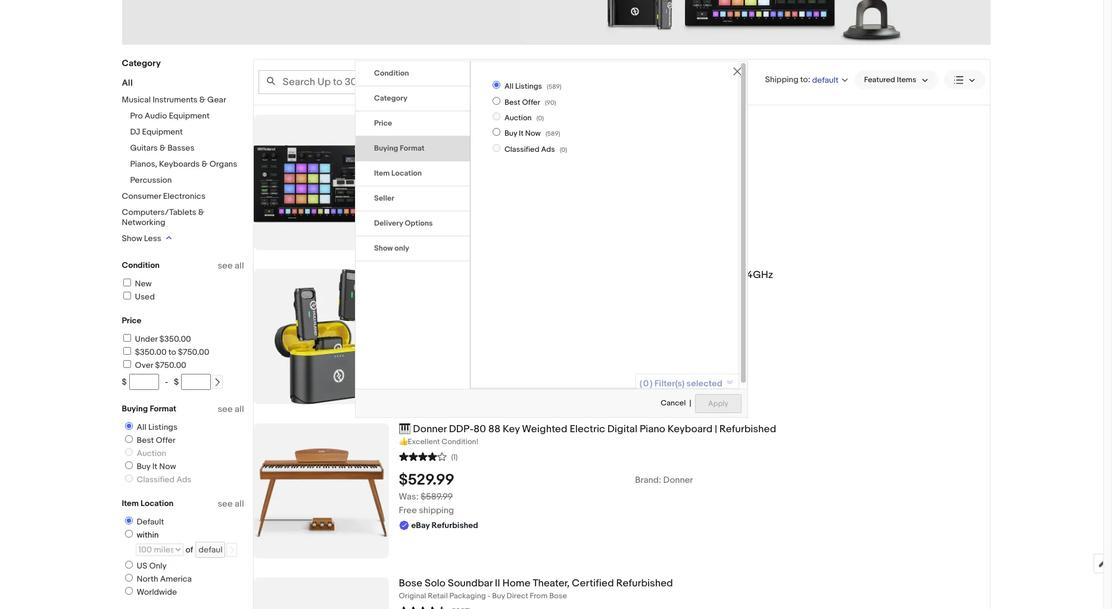 Task type: locate. For each thing, give the bounding box(es) containing it.
( for auction
[[536, 114, 538, 122]]

$750.00 right to
[[178, 347, 209, 357]]

buy it now up classified ads link
[[137, 462, 176, 472]]

roland
[[399, 115, 431, 127]]

watching
[[412, 157, 449, 168]]

best offer radio down all listings radio
[[125, 435, 133, 443]]

0 horizontal spatial best
[[137, 435, 154, 446]]

1 vertical spatial price
[[122, 316, 141, 326]]

) for offer
[[554, 99, 556, 106]]

1 ebay from the top
[[411, 172, 430, 182]]

( 589 ) for buy it now
[[546, 130, 560, 138]]

refurbished right |
[[719, 424, 776, 435]]

condition!
[[442, 437, 479, 447]]

0 horizontal spatial now
[[159, 462, 176, 472]]

buy inside bose solo soundbar ii home theater, certified refurbished original retail packaging - buy direct from bose
[[492, 591, 505, 601]]

Worldwide radio
[[125, 587, 133, 595]]

musical instruments & gear link
[[122, 95, 226, 105]]

All Listings radio
[[493, 81, 500, 89]]

$750.00 down $350.00 to $750.00
[[155, 360, 186, 371]]

0 vertical spatial offer
[[522, 98, 540, 107]]

tab list
[[356, 62, 470, 262]]

show down networking
[[122, 234, 142, 244]]

1 horizontal spatial best
[[504, 98, 520, 107]]

$589.99
[[421, 491, 453, 503]]

bose solo soundbar ii home theater, certified refurbished link
[[399, 578, 990, 590]]

1 horizontal spatial ( 0 )
[[560, 146, 567, 154]]

Default radio
[[125, 517, 133, 525]]

( 0 ) for classified ads
[[560, 146, 567, 154]]

refurbished inside bose solo soundbar ii home theater, certified refurbished original retail packaging - buy direct from bose
[[616, 578, 673, 590]]

see for used
[[218, 260, 233, 272]]

submit price range image
[[213, 378, 222, 387]]

auction right 1
[[504, 113, 532, 123]]

best offer link
[[120, 435, 178, 446]]

$ for minimum value text field
[[122, 377, 127, 387]]

( down studio
[[560, 146, 561, 154]]

( 0 ) down studio
[[560, 146, 567, 154]]

donner inside 🎹 donner ddp-80 88 key weighted electric digital piano keyboard | refurbished 👍excellent condition!
[[413, 424, 447, 435]]

listings up best offer link
[[148, 422, 177, 432]]

show
[[122, 234, 142, 244], [374, 244, 393, 253]]

over
[[135, 360, 153, 371]]

- down over $750.00
[[165, 377, 168, 387]]

& left gear on the top left
[[199, 95, 205, 105]]

ebay refurbished down lark
[[411, 313, 478, 323]]

auction up buy it now link
[[137, 449, 166, 459]]

1 see all from the top
[[218, 260, 244, 272]]

0
[[538, 114, 542, 122], [561, 146, 565, 154]]

show left only
[[374, 244, 393, 253]]

Buy It Now radio
[[493, 128, 500, 136], [125, 462, 133, 469]]

1 horizontal spatial ads
[[541, 145, 555, 154]]

1 vertical spatial ( 589 )
[[546, 130, 560, 138]]

0 horizontal spatial price
[[122, 316, 141, 326]]

Auction radio
[[493, 113, 500, 120], [125, 449, 133, 456]]

&
[[199, 95, 205, 105], [160, 143, 166, 153], [202, 159, 208, 169], [198, 207, 204, 217]]

0 horizontal spatial buying format
[[122, 404, 176, 414]]

equipment down instruments
[[169, 111, 210, 121]]

$ left maximum value text field
[[174, 377, 179, 387]]

ads down buy it now link
[[176, 475, 191, 485]]

) for it
[[559, 130, 560, 138]]

0 horizontal spatial buying
[[122, 404, 148, 414]]

certified
[[572, 578, 614, 590]]

$750.00
[[178, 347, 209, 357], [155, 360, 186, 371]]

2 all from the top
[[235, 404, 244, 415]]

0 horizontal spatial show
[[122, 234, 142, 244]]

1 vertical spatial equipment
[[142, 127, 183, 137]]

2 see all from the top
[[218, 404, 244, 415]]

0 horizontal spatial buy it now
[[137, 462, 176, 472]]

1 vertical spatial it
[[152, 462, 157, 472]]

0 horizontal spatial buy it now radio
[[125, 462, 133, 469]]

0 horizontal spatial ads
[[176, 475, 191, 485]]

now up classified ads link
[[159, 462, 176, 472]]

0 vertical spatial buy it now
[[504, 129, 541, 138]]

all listings
[[504, 82, 542, 91], [137, 422, 177, 432]]

location
[[391, 169, 422, 178], [141, 499, 174, 509]]

0 horizontal spatial it
[[152, 462, 157, 472]]

buy it now down "roland verselab mv-1 production studio refurbished"
[[504, 129, 541, 138]]

All Listings radio
[[125, 422, 133, 430]]

best up "roland verselab mv-1 production studio refurbished"
[[504, 98, 520, 107]]

buy down ii at the bottom of the page
[[492, 591, 505, 601]]

1 horizontal spatial now
[[525, 129, 541, 138]]

within radio
[[125, 530, 133, 538]]

1 horizontal spatial item
[[374, 169, 390, 178]]

offer down the all listings link
[[156, 435, 175, 446]]

best offer for the right best offer radio
[[504, 98, 540, 107]]

item location down "114"
[[374, 169, 422, 178]]

0 horizontal spatial item
[[122, 499, 139, 509]]

buying format up the all listings link
[[122, 404, 176, 414]]

0 vertical spatial see
[[218, 260, 233, 272]]

all for used
[[235, 260, 244, 272]]

listings right all listings option
[[515, 82, 542, 91]]

offer up production
[[522, 98, 540, 107]]

0 horizontal spatial bose
[[399, 578, 422, 590]]

0 vertical spatial 0
[[538, 114, 542, 122]]

price
[[374, 119, 392, 128], [122, 316, 141, 326]]

auction for auction option to the left
[[137, 449, 166, 459]]

0 vertical spatial format
[[400, 144, 424, 153]]

( 0 )
[[536, 114, 544, 122], [560, 146, 567, 154]]

roland verselab mv-1 production studio refurbished link
[[399, 115, 990, 127]]

cancel button
[[660, 394, 686, 414]]

refurbished down watching
[[432, 172, 478, 182]]

0 vertical spatial condition
[[374, 69, 409, 78]]

1 vertical spatial item
[[122, 499, 139, 509]]

0 down studio
[[561, 146, 565, 154]]

used
[[135, 292, 155, 302]]

classified down buy it now link
[[137, 475, 175, 485]]

3 ebay refurbished from the top
[[411, 521, 478, 531]]

see all for used
[[218, 260, 244, 272]]

0 vertical spatial $350.00
[[159, 334, 191, 344]]

1 vertical spatial donner
[[663, 475, 693, 486]]

item location
[[374, 169, 422, 178], [122, 499, 174, 509]]

verselab
[[433, 115, 474, 127]]

buy down "roland verselab mv-1 production studio refurbished"
[[504, 129, 517, 138]]

item up seller
[[374, 169, 390, 178]]

buying up all listings radio
[[122, 404, 148, 414]]

best for the right best offer radio
[[504, 98, 520, 107]]

item location up default
[[122, 499, 174, 509]]

1 vertical spatial see
[[218, 404, 233, 415]]

1 horizontal spatial buying format
[[374, 144, 424, 153]]

$350.00 up to
[[159, 334, 191, 344]]

new
[[135, 279, 152, 289]]

0 horizontal spatial donner
[[413, 424, 447, 435]]

1 $ from the left
[[122, 377, 127, 387]]

1 horizontal spatial bose
[[549, 591, 567, 601]]

bose
[[399, 578, 422, 590], [549, 591, 567, 601]]

auction
[[504, 113, 532, 123], [137, 449, 166, 459]]

classified for classified ads radio
[[137, 475, 175, 485]]

0 vertical spatial best offer radio
[[493, 97, 500, 105]]

1 horizontal spatial item location
[[374, 169, 422, 178]]

location down "114"
[[391, 169, 422, 178]]

1 vertical spatial best offer
[[137, 435, 175, 446]]

( for classified ads
[[560, 146, 561, 154]]

to
[[168, 347, 176, 357]]

0 vertical spatial ads
[[541, 145, 555, 154]]

listings for all listings radio
[[148, 422, 177, 432]]

3 see all button from the top
[[218, 499, 244, 510]]

1 vertical spatial -
[[488, 591, 491, 601]]

0 horizontal spatial classified
[[137, 475, 175, 485]]

1 horizontal spatial offer
[[522, 98, 540, 107]]

( 589 ) up the ( 90 )
[[547, 83, 562, 91]]

0 vertical spatial ( 0 )
[[536, 114, 544, 122]]

buying format
[[374, 144, 424, 153], [122, 404, 176, 414]]

theater,
[[533, 578, 570, 590]]

buying
[[374, 144, 398, 153], [122, 404, 148, 414]]

0 left studio
[[538, 114, 542, 122]]

0 horizontal spatial all listings
[[137, 422, 177, 432]]

item
[[374, 169, 390, 178], [122, 499, 139, 509]]

0 vertical spatial best
[[504, 98, 520, 107]]

🎹
[[399, 424, 411, 435]]

0 vertical spatial listings
[[515, 82, 542, 91]]

👍excellent
[[399, 437, 440, 447]]

2 see all button from the top
[[218, 404, 244, 415]]

1 horizontal spatial donner
[[663, 475, 693, 486]]

price left roland
[[374, 119, 392, 128]]

4 out of 5 stars image
[[399, 451, 446, 462]]

buy it now radio up classified ads radio
[[125, 462, 133, 469]]

production
[[501, 115, 552, 127]]

ebay refurbished down watching
[[411, 172, 478, 182]]

buying format up "114"
[[374, 144, 424, 153]]

0 vertical spatial equipment
[[169, 111, 210, 121]]

0 vertical spatial ( 589 )
[[547, 83, 562, 91]]

see all button for used
[[218, 260, 244, 272]]

category up roland
[[374, 94, 407, 103]]

options
[[405, 219, 433, 228]]

0 horizontal spatial auction radio
[[125, 449, 133, 456]]

1 horizontal spatial listings
[[515, 82, 542, 91]]

bose up original
[[399, 578, 422, 590]]

auction link
[[120, 449, 169, 459]]

donner right brand:
[[663, 475, 693, 486]]

dj equipment link
[[130, 127, 183, 137]]

donner inside the brand: donner was: $589.99 free shipping
[[663, 475, 693, 486]]

1 see all button from the top
[[218, 260, 244, 272]]

$350.00 up over $750.00 link
[[135, 347, 167, 357]]

condition
[[374, 69, 409, 78], [122, 260, 160, 270]]

all right all listings option
[[504, 82, 514, 91]]

home
[[502, 578, 531, 590]]

2 vertical spatial ebay refurbished
[[411, 521, 478, 531]]

best offer up "roland verselab mv-1 production studio refurbished"
[[504, 98, 540, 107]]

percussion
[[130, 175, 172, 185]]

category up musical at top
[[122, 58, 161, 69]]

format up "114"
[[400, 144, 424, 153]]

donner up "👍excellent"
[[413, 424, 447, 435]]

0 horizontal spatial ( 0 )
[[536, 114, 544, 122]]

best up auction link
[[137, 435, 154, 446]]

roland verselab mv-1 production studio refurbished image
[[253, 115, 389, 250]]

0 horizontal spatial all
[[122, 77, 133, 89]]

classified
[[504, 145, 539, 154], [137, 475, 175, 485]]

0 vertical spatial classified ads
[[504, 145, 555, 154]]

( 589 )
[[547, 83, 562, 91], [546, 130, 560, 138]]

tab list containing condition
[[356, 62, 470, 262]]

classified ads down buy it now link
[[137, 475, 191, 485]]

us only
[[137, 561, 167, 571]]

all right all listings radio
[[137, 422, 147, 432]]

under $350.00 link
[[121, 334, 191, 344]]

589 down studio
[[547, 130, 559, 138]]

price up 'under $350.00' "checkbox"
[[122, 316, 141, 326]]

us only link
[[120, 561, 169, 571]]

original
[[399, 591, 426, 601]]

ebay down hollyland
[[411, 313, 430, 323]]

1 vertical spatial buying format
[[122, 404, 176, 414]]

ebay
[[411, 172, 430, 182], [411, 313, 430, 323], [411, 521, 430, 531]]

condition up roland
[[374, 69, 409, 78]]

- right packaging
[[488, 591, 491, 601]]

buy it now radio down 1
[[493, 128, 500, 136]]

under $350.00
[[135, 334, 191, 344]]

go image
[[228, 546, 236, 555]]

bose down theater,
[[549, 591, 567, 601]]

0 for classified ads
[[561, 146, 565, 154]]

0 vertical spatial donner
[[413, 424, 447, 435]]

item up 'default' option
[[122, 499, 139, 509]]

1 vertical spatial classified
[[137, 475, 175, 485]]

1 vertical spatial 589
[[547, 130, 559, 138]]

ebay down free
[[411, 521, 430, 531]]

0 vertical spatial it
[[519, 129, 524, 138]]

1 horizontal spatial classified
[[504, 145, 539, 154]]

( up the ( 90 )
[[547, 83, 549, 91]]

1 vertical spatial buy it now
[[137, 462, 176, 472]]

Classified Ads radio
[[125, 475, 133, 483]]

buy it now for "buy it now" option within the buy it now link
[[137, 462, 176, 472]]

1 vertical spatial ads
[[176, 475, 191, 485]]

0 vertical spatial location
[[391, 169, 422, 178]]

- inside bose solo soundbar ii home theater, certified refurbished original retail packaging - buy direct from bose
[[488, 591, 491, 601]]

it up classified ads link
[[152, 462, 157, 472]]

( for buy it now
[[546, 130, 547, 138]]

delivery options
[[374, 219, 433, 228]]

best offer
[[504, 98, 540, 107], [137, 435, 175, 446]]

guitars & basses link
[[130, 143, 195, 153]]

1 vertical spatial see all
[[218, 404, 244, 415]]

refurbished up original retail packaging - buy direct from bose text box
[[616, 578, 673, 590]]

best offer radio down all listings option
[[493, 97, 500, 105]]

1 vertical spatial best
[[137, 435, 154, 446]]

all listings up best offer link
[[137, 422, 177, 432]]

1 horizontal spatial condition
[[374, 69, 409, 78]]

2 see from the top
[[218, 404, 233, 415]]

0 horizontal spatial classified ads
[[137, 475, 191, 485]]

of
[[186, 545, 193, 555]]

0 horizontal spatial 0
[[538, 114, 542, 122]]

1 vertical spatial offer
[[156, 435, 175, 446]]

location up default
[[141, 499, 174, 509]]

it down "roland verselab mv-1 production studio refurbished"
[[519, 129, 524, 138]]

best offer down the all listings link
[[137, 435, 175, 446]]

0 vertical spatial item location
[[374, 169, 422, 178]]

classified ads down production
[[504, 145, 555, 154]]

direct
[[507, 591, 528, 601]]

1 ebay refurbished from the top
[[411, 172, 478, 182]]

1 vertical spatial auction
[[137, 449, 166, 459]]

north
[[137, 574, 158, 584]]

now down production
[[525, 129, 541, 138]]

Best Offer radio
[[493, 97, 500, 105], [125, 435, 133, 443]]

( left studio
[[536, 114, 538, 122]]

( 589 ) down studio
[[546, 130, 560, 138]]

buying left the $527.99
[[374, 144, 398, 153]]

$
[[122, 377, 127, 387], [174, 377, 179, 387]]

0 horizontal spatial best offer
[[137, 435, 175, 446]]

1 vertical spatial ebay refurbished
[[411, 313, 478, 323]]

Classified Ads radio
[[493, 144, 500, 152]]

1 horizontal spatial buying
[[374, 144, 398, 153]]

1 horizontal spatial best offer
[[504, 98, 540, 107]]

( 0 ) left studio
[[536, 114, 544, 122]]

2 $ from the left
[[174, 377, 179, 387]]

auction radio down best offer link
[[125, 449, 133, 456]]

2.4ghz
[[738, 269, 773, 281]]

classified right classified ads option
[[504, 145, 539, 154]]

1 vertical spatial item location
[[122, 499, 174, 509]]

hollyland lark m1 wireless lavalier microphone, noise cancellation 656ft 2.4ghz
[[399, 269, 773, 281]]

buy it now
[[504, 129, 541, 138], [137, 462, 176, 472]]

2 vertical spatial ebay
[[411, 521, 430, 531]]

pianos, keyboards & organs link
[[130, 159, 237, 169]]

1 see from the top
[[218, 260, 233, 272]]

1 horizontal spatial buy it now radio
[[493, 128, 500, 136]]

0 horizontal spatial offer
[[156, 435, 175, 446]]

$ down over $750.00 option
[[122, 377, 127, 387]]

all
[[235, 260, 244, 272], [235, 404, 244, 415], [235, 499, 244, 510]]

all listings right all listings option
[[504, 82, 542, 91]]

musical
[[122, 95, 151, 105]]

ads down production
[[541, 145, 555, 154]]

america
[[160, 574, 192, 584]]

& down electronics
[[198, 207, 204, 217]]

1 vertical spatial best offer radio
[[125, 435, 133, 443]]

0 vertical spatial buying format
[[374, 144, 424, 153]]

1 vertical spatial buy it now radio
[[125, 462, 133, 469]]

pianos,
[[130, 159, 157, 169]]

1 horizontal spatial auction
[[504, 113, 532, 123]]

0 for auction
[[538, 114, 542, 122]]

auction radio left production
[[493, 113, 500, 120]]

1 vertical spatial 0
[[561, 146, 565, 154]]

( down production
[[546, 130, 547, 138]]

( down 583
[[545, 99, 547, 106]]

over $750.00 link
[[121, 360, 186, 371]]

listings
[[515, 82, 542, 91], [148, 422, 177, 432]]

1 horizontal spatial classified ads
[[504, 145, 555, 154]]

mv-
[[477, 115, 495, 127]]

ebay refurbished down shipping
[[411, 521, 478, 531]]

donner for brand:
[[663, 475, 693, 486]]

lavalier
[[523, 269, 558, 281]]

condition up "new"
[[122, 260, 160, 270]]

ebay down 114 watching
[[411, 172, 430, 182]]

refurbished down lark
[[432, 313, 478, 323]]

equipment up guitars & basses link
[[142, 127, 183, 137]]

0 horizontal spatial auction
[[137, 449, 166, 459]]

1 horizontal spatial 0
[[561, 146, 565, 154]]

3 ebay from the top
[[411, 521, 430, 531]]

buy down auction link
[[137, 462, 150, 472]]

category
[[122, 58, 161, 69], [374, 94, 407, 103]]

1 horizontal spatial buy it now
[[504, 129, 541, 138]]

all up musical at top
[[122, 77, 133, 89]]

format up the all listings link
[[150, 404, 176, 414]]

1 all from the top
[[235, 260, 244, 272]]

0 vertical spatial auction
[[504, 113, 532, 123]]

Over $750.00 checkbox
[[123, 360, 131, 368]]

offer
[[522, 98, 540, 107], [156, 435, 175, 446]]

ii
[[495, 578, 500, 590]]

589 up the ( 90 )
[[549, 83, 560, 91]]



Task type: describe. For each thing, give the bounding box(es) containing it.
only
[[149, 561, 167, 571]]

Under $350.00 checkbox
[[123, 334, 131, 342]]

ebay refurbished for $529.99
[[411, 521, 478, 531]]

refurbished right studio
[[587, 115, 644, 127]]

🎹 donner ddp-80 88 key weighted electric digital piano keyboard | refurbished image
[[253, 424, 389, 559]]

hollyland lark m1 wireless lavalier microphone, noise cancellation 656ft 2.4ghz link
[[399, 269, 990, 282]]

1 vertical spatial location
[[141, 499, 174, 509]]

consumer
[[122, 191, 161, 201]]

88
[[488, 424, 500, 435]]

default link
[[120, 517, 166, 527]]

audio
[[145, 111, 167, 121]]

Original Retail Packaging - Buy Direct From Bose text field
[[399, 591, 990, 602]]

only
[[395, 244, 409, 253]]

North America radio
[[125, 574, 133, 582]]

brand: donner was: $589.99 free shipping
[[399, 475, 693, 516]]

4.5 out of 5 stars image
[[399, 605, 446, 609]]

ebay for $527.99
[[411, 172, 430, 182]]

1 horizontal spatial format
[[400, 144, 424, 153]]

show only
[[374, 244, 409, 253]]

under
[[135, 334, 158, 344]]

less
[[144, 234, 161, 244]]

0 vertical spatial auction radio
[[493, 113, 500, 120]]

1 vertical spatial buy
[[137, 462, 150, 472]]

basses
[[167, 143, 195, 153]]

3 all from the top
[[235, 499, 244, 510]]

Used checkbox
[[123, 292, 131, 300]]

within
[[137, 530, 159, 540]]

all for all listings radio
[[137, 422, 147, 432]]

0 vertical spatial $750.00
[[178, 347, 209, 357]]

new link
[[121, 279, 152, 289]]

589 for buy it now
[[547, 130, 559, 138]]

listings for all listings option
[[515, 82, 542, 91]]

0 horizontal spatial best offer radio
[[125, 435, 133, 443]]

percussion link
[[130, 175, 172, 185]]

589 for all listings
[[549, 83, 560, 91]]

ebay for $529.99
[[411, 521, 430, 531]]

offer for the right best offer radio
[[522, 98, 540, 107]]

) for ads
[[565, 146, 567, 154]]

$350.00 to $750.00 checkbox
[[123, 347, 131, 355]]

cancel
[[661, 399, 686, 408]]

( 589 ) for all listings
[[547, 83, 562, 91]]

soundbar
[[448, 578, 493, 590]]

114 watching
[[399, 157, 449, 168]]

gear
[[207, 95, 226, 105]]

(1)
[[451, 453, 458, 462]]

see all button for best offer
[[218, 404, 244, 415]]

guitars
[[130, 143, 158, 153]]

auction for the topmost auction option
[[504, 113, 532, 123]]

consumer electronics link
[[122, 191, 205, 201]]

piano
[[640, 424, 665, 435]]

Maximum Value text field
[[181, 374, 211, 390]]

donner for 🎹
[[413, 424, 447, 435]]

1 vertical spatial bose
[[549, 591, 567, 601]]

0 vertical spatial item
[[374, 169, 390, 178]]

US Only radio
[[125, 561, 133, 569]]

0 vertical spatial buying
[[374, 144, 398, 153]]

583
[[538, 77, 553, 87]]

1 horizontal spatial location
[[391, 169, 422, 178]]

buy it now link
[[120, 462, 178, 472]]

classified ads link
[[120, 475, 194, 485]]

$ for maximum value text field
[[174, 377, 179, 387]]

show less button
[[122, 234, 171, 244]]

all listings link
[[120, 422, 180, 432]]

microphone,
[[560, 269, 618, 281]]

0 horizontal spatial category
[[122, 58, 161, 69]]

0 horizontal spatial -
[[165, 377, 168, 387]]

free
[[399, 505, 417, 516]]

digital
[[607, 424, 637, 435]]

Minimum Value text field
[[129, 374, 159, 390]]

over $750.00
[[135, 360, 186, 371]]

|
[[715, 424, 717, 435]]

1 vertical spatial condition
[[122, 260, 160, 270]]

bose solo soundbar ii home theater, certified refurbished image
[[253, 595, 389, 609]]

best for left best offer radio
[[137, 435, 154, 446]]

best offer for left best offer radio
[[137, 435, 175, 446]]

all for best offer
[[235, 404, 244, 415]]

ddp-
[[449, 424, 474, 435]]

90
[[547, 99, 554, 106]]

1 vertical spatial $750.00
[[155, 360, 186, 371]]

ads for classified ads radio
[[176, 475, 191, 485]]

( 0 ) for auction
[[536, 114, 544, 122]]

🎹 donner ddp-80 88 key weighted electric digital piano keyboard | refurbished link
[[399, 424, 990, 436]]

see for best offer
[[218, 404, 233, 415]]

all for all listings option
[[504, 82, 514, 91]]

organs
[[210, 159, 237, 169]]

2 ebay from the top
[[411, 313, 430, 323]]

classified for classified ads option
[[504, 145, 539, 154]]

2 ebay refurbished from the top
[[411, 313, 478, 323]]

1 vertical spatial $350.00
[[135, 347, 167, 357]]

New checkbox
[[123, 279, 131, 287]]

used link
[[121, 292, 155, 302]]

1
[[495, 115, 499, 127]]

solo
[[425, 578, 445, 590]]

packaging
[[450, 591, 486, 601]]

see all for best offer
[[218, 404, 244, 415]]

pro
[[130, 111, 143, 121]]

3 see from the top
[[218, 499, 233, 510]]

retail
[[428, 591, 448, 601]]

offer for left best offer radio
[[156, 435, 175, 446]]

656ft
[[711, 269, 736, 281]]

was:
[[399, 491, 419, 503]]

refurbished down shipping
[[432, 521, 478, 531]]

buy it now for the topmost "buy it now" option
[[504, 129, 541, 138]]

worldwide link
[[120, 587, 179, 597]]

0 vertical spatial buy
[[504, 129, 517, 138]]

0 vertical spatial buy it now radio
[[493, 128, 500, 136]]

brand:
[[635, 475, 661, 486]]

seller
[[374, 194, 394, 203]]

buy it now radio inside buy it now link
[[125, 462, 133, 469]]

us
[[137, 561, 147, 571]]

& down dj equipment link
[[160, 143, 166, 153]]

north america
[[137, 574, 192, 584]]

from
[[530, 591, 548, 601]]

3 see all from the top
[[218, 499, 244, 510]]

Apply submit
[[695, 395, 742, 414]]

lark
[[445, 269, 464, 281]]

1 horizontal spatial best offer radio
[[493, 97, 500, 105]]

all listings for all listings radio
[[137, 422, 177, 432]]

weighted
[[522, 424, 567, 435]]

close image
[[733, 67, 742, 76]]

all listings for all listings option
[[504, 82, 542, 91]]

instruments
[[153, 95, 198, 105]]

studio
[[555, 115, 585, 127]]

$350.00 to $750.00 link
[[121, 347, 209, 357]]

results
[[555, 77, 583, 87]]

$529.99
[[399, 471, 454, 490]]

dj
[[130, 127, 140, 137]]

classified ads for classified ads option
[[504, 145, 555, 154]]

shipping
[[419, 505, 454, 516]]

default text field
[[196, 542, 225, 558]]

electric
[[570, 424, 605, 435]]

🎹 donner ddp-80 88 key weighted electric digital piano keyboard | refurbished 👍excellent condition!
[[399, 424, 776, 447]]

computers/tablets & networking link
[[122, 207, 204, 228]]

refurbished inside 🎹 donner ddp-80 88 key weighted electric digital piano keyboard | refurbished 👍excellent condition!
[[719, 424, 776, 435]]

networking
[[122, 217, 165, 228]]

m1
[[466, 269, 478, 281]]

show inside all musical instruments & gear pro audio equipment dj equipment guitars & basses pianos, keyboards & organs percussion consumer electronics computers/tablets & networking show less
[[122, 234, 142, 244]]

) for listings
[[560, 83, 562, 91]]

$350.00 to $750.00
[[135, 347, 209, 357]]

(1) link
[[399, 451, 458, 462]]

👍Excellent Condition! text field
[[399, 437, 990, 447]]

0 vertical spatial bose
[[399, 578, 422, 590]]

0 vertical spatial price
[[374, 119, 392, 128]]

0 horizontal spatial format
[[150, 404, 176, 414]]

( for all listings
[[547, 83, 549, 91]]

& left organs
[[202, 159, 208, 169]]

1 horizontal spatial show
[[374, 244, 393, 253]]

ads for classified ads option
[[541, 145, 555, 154]]

hollyland lark m1 wireless lavalier microphone, noise cancellation 656ft 2.4ghz image
[[274, 269, 368, 404]]

classified ads for classified ads radio
[[137, 475, 191, 485]]

all inside all musical instruments & gear pro audio equipment dj equipment guitars & basses pianos, keyboards & organs percussion consumer electronics computers/tablets & networking show less
[[122, 77, 133, 89]]

noise
[[620, 269, 647, 281]]

ebay refurbished for $527.99
[[411, 172, 478, 182]]

keyboard
[[668, 424, 713, 435]]

worldwide
[[137, 587, 177, 597]]

default
[[137, 517, 164, 527]]

pro audio equipment link
[[130, 111, 210, 121]]

1 vertical spatial category
[[374, 94, 407, 103]]

( for best offer
[[545, 99, 547, 106]]



Task type: vqa. For each thing, say whether or not it's contained in the screenshot.
authorized inside the up to 50% off milwaukee, from authorized sellers
no



